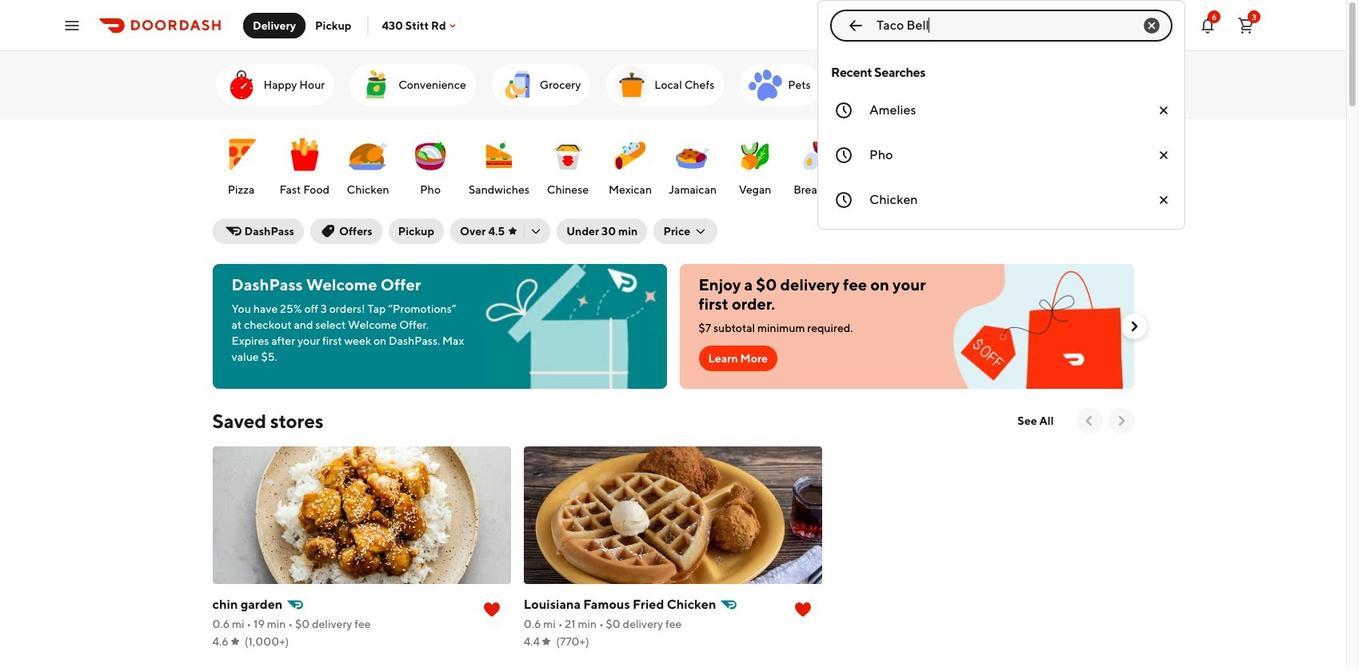 Task type: locate. For each thing, give the bounding box(es) containing it.
1 vertical spatial delete recent search result image
[[1155, 190, 1174, 210]]

2 delete recent search result image from the top
[[1155, 190, 1174, 210]]

Store search: begin typing to search for stores available on DoorDash text field
[[877, 16, 1127, 34]]

beauty image
[[843, 66, 882, 104]]

delete recent search result image
[[1155, 146, 1174, 165], [1155, 190, 1174, 210]]

0 vertical spatial delete recent search result image
[[1155, 146, 1174, 165]]

pets image
[[747, 66, 785, 104]]

local chefs image
[[613, 66, 652, 104]]

notification bell image
[[1199, 16, 1218, 35]]

1 vertical spatial next button of carousel image
[[1114, 413, 1130, 429]]

clear search input image
[[1143, 16, 1162, 35]]

next button of carousel image
[[1126, 319, 1142, 335], [1114, 413, 1130, 429]]

0 vertical spatial next button of carousel image
[[1126, 319, 1142, 335]]

list box
[[818, 51, 1186, 230]]

1 delete recent search result image from the top
[[1155, 146, 1174, 165]]

happy hour image
[[222, 66, 261, 104]]



Task type: describe. For each thing, give the bounding box(es) containing it.
open menu image
[[62, 16, 82, 35]]

grocery image
[[498, 66, 537, 104]]

return from search image
[[847, 16, 866, 35]]

convenience image
[[357, 66, 396, 104]]

previous button of carousel image
[[1082, 413, 1098, 429]]

delete recent search result image
[[1155, 101, 1174, 120]]

1 items, open order cart image
[[1237, 16, 1257, 35]]



Task type: vqa. For each thing, say whether or not it's contained in the screenshot.
Happy Hour IMAGE
yes



